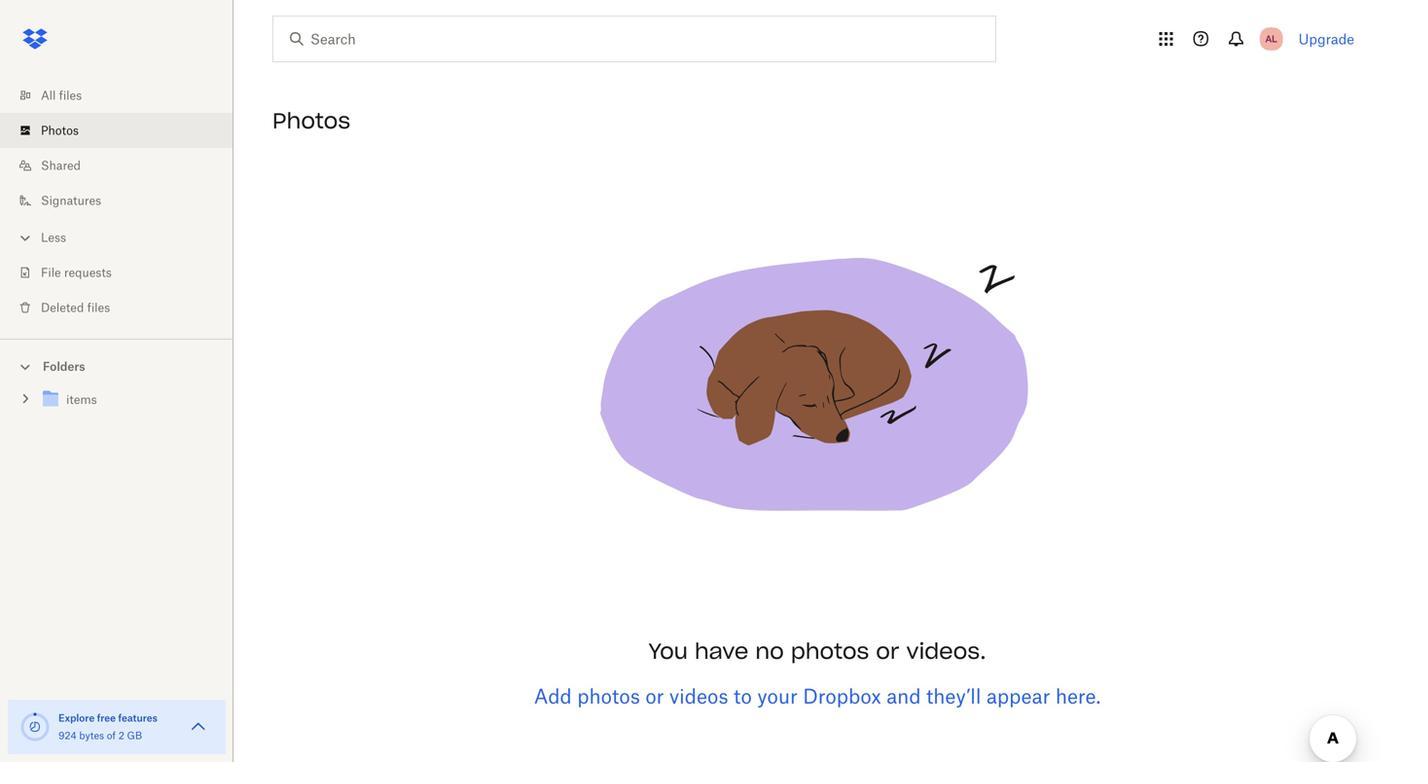 Task type: locate. For each thing, give the bounding box(es) containing it.
videos
[[670, 684, 729, 708]]

1 vertical spatial files
[[87, 300, 110, 315]]

no
[[756, 638, 784, 665]]

photos link
[[16, 113, 234, 148]]

bytes
[[79, 730, 104, 742]]

1 horizontal spatial photos
[[791, 638, 870, 665]]

photos right add
[[577, 684, 640, 708]]

add photos or videos to your dropbox and they'll appear here.
[[534, 684, 1101, 708]]

or
[[876, 638, 900, 665], [646, 684, 664, 708]]

or left videos
[[646, 684, 664, 708]]

file requests link
[[16, 255, 234, 290]]

file
[[41, 265, 61, 280]]

2
[[118, 730, 124, 742]]

videos.
[[907, 638, 987, 665]]

0 vertical spatial or
[[876, 638, 900, 665]]

appear
[[987, 684, 1051, 708]]

photos
[[791, 638, 870, 665], [577, 684, 640, 708]]

1 horizontal spatial photos
[[273, 107, 351, 134]]

of
[[107, 730, 116, 742]]

files
[[59, 88, 82, 103], [87, 300, 110, 315]]

list
[[0, 66, 234, 339]]

and
[[887, 684, 921, 708]]

files right deleted on the top of the page
[[87, 300, 110, 315]]

1 horizontal spatial or
[[876, 638, 900, 665]]

shared
[[41, 158, 81, 173]]

photos up "dropbox"
[[791, 638, 870, 665]]

photos list item
[[0, 113, 234, 148]]

signatures
[[41, 193, 101, 208]]

files right all
[[59, 88, 82, 103]]

photos inside photos link
[[41, 123, 79, 138]]

al
[[1266, 33, 1278, 45]]

items link
[[39, 387, 218, 413]]

or up and
[[876, 638, 900, 665]]

0 horizontal spatial photos
[[41, 123, 79, 138]]

0 vertical spatial files
[[59, 88, 82, 103]]

924
[[58, 730, 77, 742]]

deleted files link
[[16, 290, 234, 325]]

1 horizontal spatial files
[[87, 300, 110, 315]]

they'll
[[927, 684, 982, 708]]

1 vertical spatial photos
[[577, 684, 640, 708]]

0 horizontal spatial files
[[59, 88, 82, 103]]

0 horizontal spatial or
[[646, 684, 664, 708]]

photos
[[273, 107, 351, 134], [41, 123, 79, 138]]

deleted
[[41, 300, 84, 315]]

less image
[[16, 228, 35, 248]]

0 horizontal spatial photos
[[577, 684, 640, 708]]

shared link
[[16, 148, 234, 183]]

explore free features 924 bytes of 2 gb
[[58, 712, 158, 742]]



Task type: describe. For each thing, give the bounding box(es) containing it.
to
[[734, 684, 752, 708]]

gb
[[127, 730, 142, 742]]

all
[[41, 88, 56, 103]]

files for deleted files
[[87, 300, 110, 315]]

upgrade link
[[1299, 31, 1355, 47]]

list containing all files
[[0, 66, 234, 339]]

al button
[[1256, 23, 1288, 55]]

1 vertical spatial or
[[646, 684, 664, 708]]

dropbox image
[[16, 19, 55, 58]]

you have no photos or videos.
[[649, 638, 987, 665]]

add photos or videos to your dropbox and they'll appear here. link
[[534, 684, 1101, 708]]

folders button
[[0, 351, 234, 380]]

0 vertical spatial photos
[[791, 638, 870, 665]]

have
[[695, 638, 749, 665]]

you
[[649, 638, 688, 665]]

all files
[[41, 88, 82, 103]]

features
[[118, 712, 158, 724]]

Search in folder "Dropbox" text field
[[311, 28, 956, 50]]

upgrade
[[1299, 31, 1355, 47]]

sleeping dog on a purple cushion. image
[[574, 148, 1061, 635]]

files for all files
[[59, 88, 82, 103]]

free
[[97, 712, 116, 724]]

folders
[[43, 359, 85, 374]]

less
[[41, 230, 66, 245]]

deleted files
[[41, 300, 110, 315]]

your
[[758, 684, 798, 708]]

all files link
[[16, 78, 234, 113]]

file requests
[[41, 265, 112, 280]]

explore
[[58, 712, 95, 724]]

signatures link
[[16, 183, 234, 218]]

dropbox
[[803, 684, 882, 708]]

requests
[[64, 265, 112, 280]]

here.
[[1056, 684, 1101, 708]]

add
[[534, 684, 572, 708]]

quota usage element
[[19, 712, 51, 743]]

items
[[66, 392, 97, 407]]



Task type: vqa. For each thing, say whether or not it's contained in the screenshot.
the Shared link
yes



